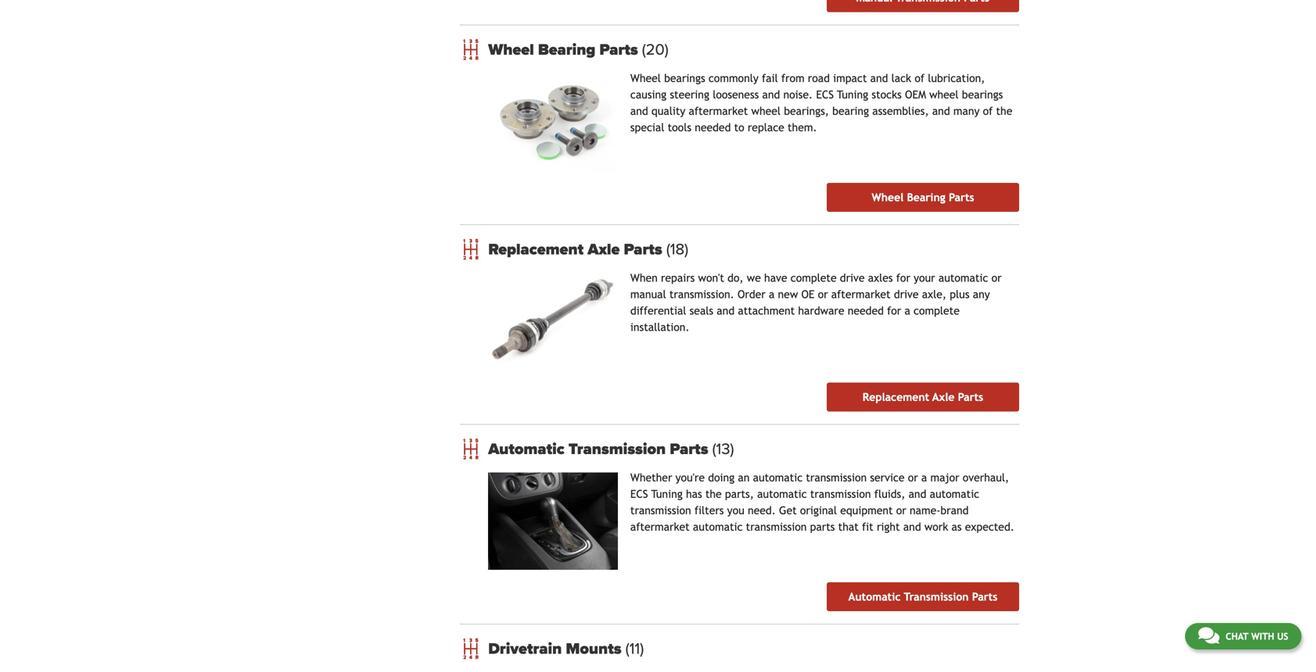 Task type: locate. For each thing, give the bounding box(es) containing it.
or down fluids,
[[897, 505, 907, 517]]

or
[[992, 272, 1002, 284], [818, 288, 829, 301], [908, 472, 919, 484], [897, 505, 907, 517]]

1 vertical spatial the
[[706, 488, 722, 501]]

0 horizontal spatial replacement axle parts
[[489, 240, 667, 259]]

lubrication,
[[928, 72, 986, 85]]

1 horizontal spatial tuning
[[837, 88, 869, 101]]

axle
[[588, 240, 620, 259], [933, 391, 955, 404]]

0 horizontal spatial replacement
[[489, 240, 584, 259]]

1 vertical spatial complete
[[914, 305, 960, 317]]

and up special
[[631, 105, 649, 117]]

needed inside the wheel bearings commonly fail from road impact and lack of lubrication, causing steering looseness and noise. ecs tuning stocks oem wheel bearings and quality aftermarket wheel bearings, bearing assemblies, and many of the special tools needed to replace them.
[[695, 121, 731, 134]]

replacement for replacement axle parts link to the top
[[489, 240, 584, 259]]

wheel down 'lubrication,'
[[930, 88, 959, 101]]

1 horizontal spatial replacement axle parts
[[863, 391, 984, 404]]

1 vertical spatial wheel bearing parts
[[872, 191, 975, 204]]

automatic down fit
[[849, 591, 901, 604]]

drivetrain mounts link
[[489, 640, 1020, 659]]

parts for the bottom replacement axle parts link
[[958, 391, 984, 404]]

replacement
[[489, 240, 584, 259], [863, 391, 930, 404]]

1 horizontal spatial complete
[[914, 305, 960, 317]]

2 horizontal spatial a
[[922, 472, 928, 484]]

bearings
[[665, 72, 706, 85], [963, 88, 1004, 101]]

for left your
[[897, 272, 911, 284]]

bearing for topmost wheel bearing parts link
[[538, 40, 596, 59]]

whether
[[631, 472, 673, 484]]

mounts
[[566, 640, 622, 659]]

0 horizontal spatial wheel bearing parts
[[489, 40, 642, 59]]

ecs down whether on the bottom of page
[[631, 488, 648, 501]]

automatic transmission parts up whether on the bottom of page
[[489, 440, 713, 459]]

2 vertical spatial a
[[922, 472, 928, 484]]

comments image
[[1199, 627, 1220, 646]]

1 vertical spatial transmission
[[904, 591, 969, 604]]

1 horizontal spatial axle
[[933, 391, 955, 404]]

0 horizontal spatial bearing
[[538, 40, 596, 59]]

1 horizontal spatial of
[[983, 105, 993, 117]]

0 vertical spatial axle
[[588, 240, 620, 259]]

transmission for the topmost automatic transmission parts link
[[569, 440, 666, 459]]

1 vertical spatial needed
[[848, 305, 884, 317]]

1 horizontal spatial a
[[905, 305, 911, 317]]

ecs down road
[[817, 88, 834, 101]]

0 horizontal spatial automatic transmission parts
[[489, 440, 713, 459]]

1 vertical spatial replacement axle parts
[[863, 391, 984, 404]]

complete up oe on the right of the page
[[791, 272, 837, 284]]

filters
[[695, 505, 724, 517]]

right
[[877, 521, 901, 534]]

whether you're doing an automatic transmission service or a major overhaul, ecs tuning has the parts, automatic transmission fluids, and automatic transmission filters you need. get original equipment or name-brand aftermarket automatic transmission parts that fit right and work as expected.
[[631, 472, 1015, 534]]

wheel for bottom wheel bearing parts link
[[872, 191, 904, 204]]

1 vertical spatial wheel
[[752, 105, 781, 117]]

tuning down whether on the bottom of page
[[652, 488, 683, 501]]

aftermarket down the "axles"
[[832, 288, 891, 301]]

special
[[631, 121, 665, 134]]

fluids,
[[875, 488, 906, 501]]

for down the "axles"
[[888, 305, 902, 317]]

0 vertical spatial bearings
[[665, 72, 706, 85]]

brand
[[941, 505, 969, 517]]

you
[[728, 505, 745, 517]]

transmission down work
[[904, 591, 969, 604]]

expected.
[[966, 521, 1015, 534]]

0 horizontal spatial ecs
[[631, 488, 648, 501]]

2 vertical spatial wheel
[[872, 191, 904, 204]]

1 vertical spatial replacement axle parts link
[[827, 383, 1020, 412]]

automatic up "get"
[[758, 488, 807, 501]]

1 vertical spatial of
[[983, 105, 993, 117]]

for
[[897, 272, 911, 284], [888, 305, 902, 317]]

ecs inside whether you're doing an automatic transmission service or a major overhaul, ecs tuning has the parts, automatic transmission fluids, and automatic transmission filters you need. get original equipment or name-brand aftermarket automatic transmission parts that fit right and work as expected.
[[631, 488, 648, 501]]

the inside the wheel bearings commonly fail from road impact and lack of lubrication, causing steering looseness and noise. ecs tuning stocks oem wheel bearings and quality aftermarket wheel bearings, bearing assemblies, and many of the special tools needed to replace them.
[[997, 105, 1013, 117]]

drive left the "axles"
[[840, 272, 865, 284]]

1 horizontal spatial wheel
[[631, 72, 661, 85]]

equipment
[[841, 505, 893, 517]]

0 horizontal spatial transmission
[[569, 440, 666, 459]]

automatic transmission parts thumbnail image image
[[489, 473, 618, 570]]

an
[[738, 472, 750, 484]]

automatic transmission parts link
[[489, 440, 1020, 459], [827, 583, 1020, 612]]

aftermarket down looseness
[[689, 105, 748, 117]]

0 vertical spatial complete
[[791, 272, 837, 284]]

0 vertical spatial the
[[997, 105, 1013, 117]]

0 vertical spatial of
[[915, 72, 925, 85]]

tuning inside whether you're doing an automatic transmission service or a major overhaul, ecs tuning has the parts, automatic transmission fluids, and automatic transmission filters you need. get original equipment or name-brand aftermarket automatic transmission parts that fit right and work as expected.
[[652, 488, 683, 501]]

0 horizontal spatial automatic
[[489, 440, 565, 459]]

1 vertical spatial ecs
[[631, 488, 648, 501]]

0 vertical spatial bearing
[[538, 40, 596, 59]]

1 horizontal spatial replacement
[[863, 391, 930, 404]]

1 vertical spatial automatic
[[849, 591, 901, 604]]

to
[[735, 121, 745, 134]]

replacement axle parts
[[489, 240, 667, 259], [863, 391, 984, 404]]

and right seals
[[717, 305, 735, 317]]

1 vertical spatial replacement
[[863, 391, 930, 404]]

1 horizontal spatial drive
[[894, 288, 919, 301]]

complete
[[791, 272, 837, 284], [914, 305, 960, 317]]

automatic up plus
[[939, 272, 989, 284]]

wheel inside wheel bearing parts link
[[872, 191, 904, 204]]

of right many
[[983, 105, 993, 117]]

parts for the bottom automatic transmission parts link
[[973, 591, 998, 604]]

1 vertical spatial bearings
[[963, 88, 1004, 101]]

bearings up steering on the right top
[[665, 72, 706, 85]]

1 horizontal spatial needed
[[848, 305, 884, 317]]

0 vertical spatial replacement
[[489, 240, 584, 259]]

1 vertical spatial automatic transmission parts
[[849, 591, 998, 604]]

parts for topmost wheel bearing parts link
[[600, 40, 638, 59]]

0 vertical spatial drive
[[840, 272, 865, 284]]

automatic
[[489, 440, 565, 459], [849, 591, 901, 604]]

0 horizontal spatial axle
[[588, 240, 620, 259]]

0 vertical spatial transmission
[[569, 440, 666, 459]]

ecs
[[817, 88, 834, 101], [631, 488, 648, 501]]

0 horizontal spatial bearings
[[665, 72, 706, 85]]

1 vertical spatial automatic transmission parts link
[[827, 583, 1020, 612]]

1 vertical spatial for
[[888, 305, 902, 317]]

0 vertical spatial aftermarket
[[689, 105, 748, 117]]

differential
[[631, 305, 687, 317]]

drive down your
[[894, 288, 919, 301]]

1 horizontal spatial wheel
[[930, 88, 959, 101]]

automatic transmission parts
[[489, 440, 713, 459], [849, 591, 998, 604]]

automatic transmission parts link up an
[[489, 440, 1020, 459]]

or right oe on the right of the page
[[818, 288, 829, 301]]

1 vertical spatial axle
[[933, 391, 955, 404]]

tuning
[[837, 88, 869, 101], [652, 488, 683, 501]]

wheel bearing parts thumbnail image image
[[489, 73, 618, 171]]

the up filters at the right bottom
[[706, 488, 722, 501]]

attachment
[[738, 305, 795, 317]]

replace
[[748, 121, 785, 134]]

1 horizontal spatial automatic
[[849, 591, 901, 604]]

0 vertical spatial tuning
[[837, 88, 869, 101]]

0 horizontal spatial needed
[[695, 121, 731, 134]]

the right many
[[997, 105, 1013, 117]]

needed down the "axles"
[[848, 305, 884, 317]]

transmission up whether on the bottom of page
[[569, 440, 666, 459]]

aftermarket inside the wheel bearings commonly fail from road impact and lack of lubrication, causing steering looseness and noise. ecs tuning stocks oem wheel bearings and quality aftermarket wheel bearings, bearing assemblies, and many of the special tools needed to replace them.
[[689, 105, 748, 117]]

parts for replacement axle parts link to the top
[[624, 240, 663, 259]]

axle,
[[923, 288, 947, 301]]

wheel bearing parts link
[[489, 40, 1020, 59], [827, 183, 1020, 212]]

0 horizontal spatial drive
[[840, 272, 865, 284]]

0 horizontal spatial complete
[[791, 272, 837, 284]]

installation.
[[631, 321, 690, 334]]

1 vertical spatial a
[[905, 305, 911, 317]]

0 vertical spatial wheel
[[489, 40, 534, 59]]

bearings up many
[[963, 88, 1004, 101]]

hardware
[[799, 305, 845, 317]]

aftermarket down the has
[[631, 521, 690, 534]]

0 vertical spatial wheel
[[930, 88, 959, 101]]

of
[[915, 72, 925, 85], [983, 105, 993, 117]]

0 vertical spatial replacement axle parts
[[489, 240, 667, 259]]

automatic for the topmost automatic transmission parts link
[[489, 440, 565, 459]]

plus
[[950, 288, 970, 301]]

1 vertical spatial wheel
[[631, 72, 661, 85]]

1 horizontal spatial bearing
[[907, 191, 946, 204]]

1 vertical spatial bearing
[[907, 191, 946, 204]]

replacement axle parts link
[[489, 240, 1020, 259], [827, 383, 1020, 412]]

1 horizontal spatial transmission
[[904, 591, 969, 604]]

and down name-
[[904, 521, 922, 534]]

automatic
[[939, 272, 989, 284], [753, 472, 803, 484], [758, 488, 807, 501], [930, 488, 980, 501], [693, 521, 743, 534]]

of up the oem
[[915, 72, 925, 85]]

0 vertical spatial needed
[[695, 121, 731, 134]]

order
[[738, 288, 766, 301]]

your
[[914, 272, 936, 284]]

wheel bearing parts
[[489, 40, 642, 59], [872, 191, 975, 204]]

do,
[[728, 272, 744, 284]]

and
[[871, 72, 889, 85], [763, 88, 781, 101], [631, 105, 649, 117], [933, 105, 951, 117], [717, 305, 735, 317], [909, 488, 927, 501], [904, 521, 922, 534]]

fit
[[863, 521, 874, 534]]

0 horizontal spatial wheel
[[489, 40, 534, 59]]

1 horizontal spatial ecs
[[817, 88, 834, 101]]

0 horizontal spatial tuning
[[652, 488, 683, 501]]

tuning up bearing at the top right of page
[[837, 88, 869, 101]]

aftermarket
[[689, 105, 748, 117], [832, 288, 891, 301], [631, 521, 690, 534]]

0 vertical spatial automatic
[[489, 440, 565, 459]]

us
[[1278, 632, 1289, 643]]

transmission
[[806, 472, 867, 484], [811, 488, 872, 501], [631, 505, 692, 517], [746, 521, 807, 534]]

1 vertical spatial wheel bearing parts link
[[827, 183, 1020, 212]]

drive
[[840, 272, 865, 284], [894, 288, 919, 301]]

fail
[[762, 72, 778, 85]]

0 horizontal spatial the
[[706, 488, 722, 501]]

1 vertical spatial tuning
[[652, 488, 683, 501]]

transmission
[[569, 440, 666, 459], [904, 591, 969, 604]]

complete down axle,
[[914, 305, 960, 317]]

has
[[686, 488, 703, 501]]

parts for bottom wheel bearing parts link
[[949, 191, 975, 204]]

1 horizontal spatial wheel bearing parts
[[872, 191, 975, 204]]

and up stocks at the right of page
[[871, 72, 889, 85]]

drivetrain mounts
[[489, 640, 626, 659]]

automatic transmission parts down work
[[849, 591, 998, 604]]

2 vertical spatial aftermarket
[[631, 521, 690, 534]]

needed left to
[[695, 121, 731, 134]]

wheel
[[930, 88, 959, 101], [752, 105, 781, 117]]

road
[[808, 72, 830, 85]]

0 vertical spatial wheel bearing parts
[[489, 40, 642, 59]]

1 horizontal spatial the
[[997, 105, 1013, 117]]

wheel inside the wheel bearings commonly fail from road impact and lack of lubrication, causing steering looseness and noise. ecs tuning stocks oem wheel bearings and quality aftermarket wheel bearings, bearing assemblies, and many of the special tools needed to replace them.
[[631, 72, 661, 85]]

needed
[[695, 121, 731, 134], [848, 305, 884, 317]]

0 vertical spatial a
[[769, 288, 775, 301]]

automatic down filters at the right bottom
[[693, 521, 743, 534]]

2 horizontal spatial wheel
[[872, 191, 904, 204]]

or right your
[[992, 272, 1002, 284]]

automatic up brand at the right bottom of the page
[[930, 488, 980, 501]]

wheel up replace
[[752, 105, 781, 117]]

automatic transmission parts link down work
[[827, 583, 1020, 612]]

wheel
[[489, 40, 534, 59], [631, 72, 661, 85], [872, 191, 904, 204]]

original
[[801, 505, 837, 517]]

0 vertical spatial ecs
[[817, 88, 834, 101]]

1 vertical spatial aftermarket
[[832, 288, 891, 301]]

looseness
[[713, 88, 759, 101]]

automatic up automatic transmission parts thumbnail image
[[489, 440, 565, 459]]



Task type: vqa. For each thing, say whether or not it's contained in the screenshot.
Wheel bearings commonly fail from road impact and lack of lubrication, causing steering looseness and noise. ECS Tuning stocks OEM wheel bearings and quality aftermarket wheel bearings, bearing assemblies, and many of the special tools needed to replace them.
yes



Task type: describe. For each thing, give the bounding box(es) containing it.
tools
[[668, 121, 692, 134]]

bearing for bottom wheel bearing parts link
[[907, 191, 946, 204]]

axle for the bottom replacement axle parts link
[[933, 391, 955, 404]]

axle for replacement axle parts link to the top
[[588, 240, 620, 259]]

quality
[[652, 105, 686, 117]]

bearings,
[[784, 105, 830, 117]]

overhaul,
[[963, 472, 1010, 484]]

parts,
[[725, 488, 754, 501]]

with
[[1252, 632, 1275, 643]]

from
[[782, 72, 805, 85]]

ecs inside the wheel bearings commonly fail from road impact and lack of lubrication, causing steering looseness and noise. ecs tuning stocks oem wheel bearings and quality aftermarket wheel bearings, bearing assemblies, and many of the special tools needed to replace them.
[[817, 88, 834, 101]]

parts for the topmost automatic transmission parts link
[[670, 440, 709, 459]]

won't
[[699, 272, 725, 284]]

automatic right an
[[753, 472, 803, 484]]

needed inside "when repairs won't do, we have complete drive axles for your automatic or manual transmission. order a new oe or aftermarket drive axle, plus any differential seals and attachment hardware needed for a complete installation."
[[848, 305, 884, 317]]

as
[[952, 521, 962, 534]]

or right service on the right bottom of the page
[[908, 472, 919, 484]]

need.
[[748, 505, 776, 517]]

new
[[778, 288, 799, 301]]

major
[[931, 472, 960, 484]]

0 horizontal spatial a
[[769, 288, 775, 301]]

aftermarket inside "when repairs won't do, we have complete drive axles for your automatic or manual transmission. order a new oe or aftermarket drive axle, plus any differential seals and attachment hardware needed for a complete installation."
[[832, 288, 891, 301]]

bearing
[[833, 105, 870, 117]]

transmission for the bottom automatic transmission parts link
[[904, 591, 969, 604]]

0 horizontal spatial of
[[915, 72, 925, 85]]

wheel bearings commonly fail from road impact and lack of lubrication, causing steering looseness and noise. ecs tuning stocks oem wheel bearings and quality aftermarket wheel bearings, bearing assemblies, and many of the special tools needed to replace them.
[[631, 72, 1013, 134]]

them.
[[788, 121, 818, 134]]

oe
[[802, 288, 815, 301]]

wheel bearing parts for topmost wheel bearing parts link
[[489, 40, 642, 59]]

drivetrain
[[489, 640, 562, 659]]

many
[[954, 105, 980, 117]]

parts
[[811, 521, 835, 534]]

impact
[[834, 72, 867, 85]]

1 horizontal spatial automatic transmission parts
[[849, 591, 998, 604]]

causing
[[631, 88, 667, 101]]

doing
[[708, 472, 735, 484]]

a inside whether you're doing an automatic transmission service or a major overhaul, ecs tuning has the parts, automatic transmission fluids, and automatic transmission filters you need. get original equipment or name-brand aftermarket automatic transmission parts that fit right and work as expected.
[[922, 472, 928, 484]]

and inside "when repairs won't do, we have complete drive axles for your automatic or manual transmission. order a new oe or aftermarket drive axle, plus any differential seals and attachment hardware needed for a complete installation."
[[717, 305, 735, 317]]

any
[[973, 288, 991, 301]]

1 vertical spatial drive
[[894, 288, 919, 301]]

0 vertical spatial replacement axle parts link
[[489, 240, 1020, 259]]

chat
[[1226, 632, 1249, 643]]

replacement axle parts thumbnail image image
[[489, 273, 618, 371]]

automatic inside "when repairs won't do, we have complete drive axles for your automatic or manual transmission. order a new oe or aftermarket drive axle, plus any differential seals and attachment hardware needed for a complete installation."
[[939, 272, 989, 284]]

transmission.
[[670, 288, 735, 301]]

seals
[[690, 305, 714, 317]]

you're
[[676, 472, 705, 484]]

chat with us link
[[1186, 624, 1302, 650]]

and up name-
[[909, 488, 927, 501]]

tuning inside the wheel bearings commonly fail from road impact and lack of lubrication, causing steering looseness and noise. ecs tuning stocks oem wheel bearings and quality aftermarket wheel bearings, bearing assemblies, and many of the special tools needed to replace them.
[[837, 88, 869, 101]]

stocks
[[872, 88, 902, 101]]

0 vertical spatial for
[[897, 272, 911, 284]]

service
[[871, 472, 905, 484]]

work
[[925, 521, 949, 534]]

when repairs won't do, we have complete drive axles for your automatic or manual transmission. order a new oe or aftermarket drive axle, plus any differential seals and attachment hardware needed for a complete installation.
[[631, 272, 1002, 334]]

0 vertical spatial automatic transmission parts link
[[489, 440, 1020, 459]]

when
[[631, 272, 658, 284]]

axles
[[869, 272, 893, 284]]

get
[[780, 505, 797, 517]]

0 horizontal spatial wheel
[[752, 105, 781, 117]]

lack
[[892, 72, 912, 85]]

that
[[839, 521, 859, 534]]

name-
[[910, 505, 941, 517]]

repairs
[[661, 272, 695, 284]]

wheel bearing parts for bottom wheel bearing parts link
[[872, 191, 975, 204]]

0 vertical spatial automatic transmission parts
[[489, 440, 713, 459]]

have
[[765, 272, 788, 284]]

chat with us
[[1226, 632, 1289, 643]]

we
[[747, 272, 761, 284]]

replacement for the bottom replacement axle parts link
[[863, 391, 930, 404]]

commonly
[[709, 72, 759, 85]]

assemblies,
[[873, 105, 929, 117]]

aftermarket inside whether you're doing an automatic transmission service or a major overhaul, ecs tuning has the parts, automatic transmission fluids, and automatic transmission filters you need. get original equipment or name-brand aftermarket automatic transmission parts that fit right and work as expected.
[[631, 521, 690, 534]]

oem
[[906, 88, 927, 101]]

1 horizontal spatial bearings
[[963, 88, 1004, 101]]

manual
[[631, 288, 667, 301]]

and left many
[[933, 105, 951, 117]]

and down fail
[[763, 88, 781, 101]]

the inside whether you're doing an automatic transmission service or a major overhaul, ecs tuning has the parts, automatic transmission fluids, and automatic transmission filters you need. get original equipment or name-brand aftermarket automatic transmission parts that fit right and work as expected.
[[706, 488, 722, 501]]

0 vertical spatial wheel bearing parts link
[[489, 40, 1020, 59]]

steering
[[670, 88, 710, 101]]

wheel for topmost wheel bearing parts link
[[489, 40, 534, 59]]

noise.
[[784, 88, 813, 101]]

automatic for the bottom automatic transmission parts link
[[849, 591, 901, 604]]



